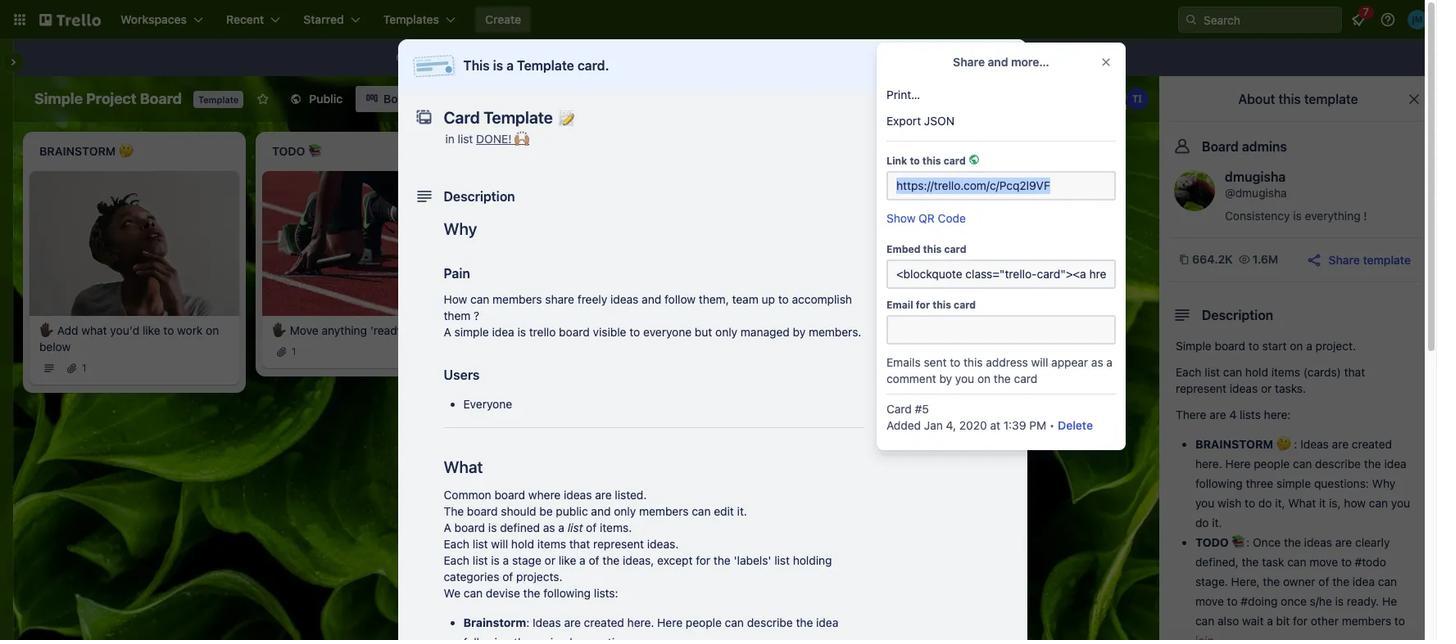 Task type: vqa. For each thing, say whether or not it's contained in the screenshot.
add image
no



Task type: locate. For each thing, give the bounding box(es) containing it.
1 horizontal spatial why
[[1373, 477, 1396, 491]]

create inside 'button'
[[485, 12, 521, 26]]

1 ✋🏿 from the left
[[39, 323, 54, 337]]

following down brainstorm
[[463, 636, 511, 641]]

simple inside ": ideas are created here. here people can describe the idea following three simple questions:"
[[545, 636, 579, 641]]

here.
[[1196, 457, 1223, 471], [628, 616, 654, 630]]

template right about
[[1305, 92, 1359, 107]]

done! 🙌🏽 link
[[476, 132, 530, 146]]

everyone
[[463, 398, 512, 411]]

it. right edit
[[737, 505, 747, 519]]

three down brainstorm
[[514, 636, 542, 641]]

created for brainstorm 🤔
[[1352, 438, 1393, 452]]

items up stage
[[537, 538, 566, 552]]

pm
[[1030, 419, 1047, 433]]

1 horizontal spatial this
[[463, 58, 490, 73]]

2 horizontal spatial that
[[1345, 366, 1366, 379]]

search image
[[1185, 13, 1198, 26]]

0 vertical spatial represent
[[1176, 382, 1227, 396]]

is up started
[[518, 325, 526, 339]]

bit
[[1277, 615, 1290, 629]]

this down share button
[[923, 243, 942, 256]]

0 vertical spatial a
[[444, 325, 451, 339]]

export json
[[887, 114, 955, 128]]

1 vertical spatial as
[[543, 521, 555, 535]]

!
[[1364, 209, 1368, 223]]

them,
[[699, 293, 729, 307]]

move
[[290, 323, 319, 337], [523, 323, 551, 337], [756, 323, 784, 337]]

copy.
[[698, 50, 726, 64]]

here down except
[[657, 616, 683, 630]]

move up owner at the bottom right
[[1310, 556, 1339, 570]]

here for brainstorm
[[657, 616, 683, 630]]

0 horizontal spatial simple
[[34, 90, 83, 107]]

1 horizontal spatial here.
[[1196, 457, 1223, 471]]

1 horizontal spatial create
[[746, 50, 782, 64]]

people inside ": ideas are created here. here people can describe the idea following three simple questions:"
[[686, 616, 722, 630]]

trello
[[529, 325, 556, 339]]

describe down 'labels'
[[747, 616, 793, 630]]

simple down ?
[[455, 325, 489, 339]]

actions
[[877, 166, 913, 178]]

anything inside ✋🏿 move anything that is actually started here
[[554, 323, 600, 337]]

here. down the brainstorm
[[1196, 457, 1223, 471]]

are left the clearly
[[1336, 536, 1353, 550]]

the left ideas, in the left bottom of the page
[[603, 554, 620, 568]]

sm image inside copy link
[[882, 189, 898, 205]]

: down projects.
[[526, 616, 530, 630]]

todo
[[1196, 536, 1229, 550]]

ideas inside : ideas are created here. here people can describe the idea following three simple questions: why you wish to do it, what it is, how can you do it.
[[1301, 438, 1329, 452]]

to left #todo
[[1342, 556, 1352, 570]]

idea inside : once the ideas are clearly defined, the task can move to #todo stage. here, the owner of the idea can move to #doing once s/he is ready. he can also wait a bit for other members to join.
[[1353, 575, 1375, 589]]

will down defined
[[491, 538, 508, 552]]

clearly
[[1356, 536, 1391, 550]]

✋🏿 move anything 'ready' here link
[[272, 323, 462, 339]]

2 horizontal spatial and
[[988, 55, 1009, 69]]

2020
[[960, 419, 987, 433]]

: inside : once the ideas are clearly defined, the task can move to #todo stage. here, the owner of the idea can move to #doing once s/he is ready. he can also wait a bit for other members to join.
[[1247, 536, 1250, 550]]

card inside emails sent to this address will appear as a comment by you on the card
[[1014, 372, 1038, 386]]

1 horizontal spatial hold
[[1246, 366, 1269, 379]]

or inside common board where ideas are listed. the board should be public and only members can edit it. a board is defined as a list of items. each list will hold items that represent ideas. each list is a stage or like a of the ideas, except for the 'labels' list holding categories of projects. we can devise the following lists:
[[545, 554, 556, 568]]

like right you'd
[[143, 323, 160, 337]]

0 horizontal spatial public
[[460, 50, 492, 64]]

each up "categories"
[[444, 554, 470, 568]]

sm image for copy
[[882, 189, 898, 205]]

0 horizontal spatial create
[[485, 12, 521, 26]]

1 horizontal spatial members
[[639, 505, 689, 519]]

items inside common board where ideas are listed. the board should be public and only members can edit it. a board is defined as a list of items. each list will hold items that represent ideas. each list is a stage or like a of the ideas, except for the 'labels' list holding categories of projects. we can devise the following lists:
[[537, 538, 566, 552]]

three
[[1246, 477, 1274, 491], [514, 636, 542, 641]]

anything down accomplish
[[787, 323, 833, 337]]

0 vertical spatial here
[[1226, 457, 1251, 471]]

0 horizontal spatial here
[[657, 616, 683, 630]]

ideas for brainstorm
[[533, 616, 561, 630]]

2 vertical spatial following
[[463, 636, 511, 641]]

that inside common board where ideas are listed. the board should be public and only members can edit it. a board is defined as a list of items. each list will hold items that represent ideas. each list is a stage or like a of the ideas, except for the 'labels' list holding categories of projects. we can devise the following lists:
[[569, 538, 590, 552]]

can inside each list can hold items (cards) that represent ideas or tasks.
[[1224, 366, 1243, 379]]

move for ✋🏿 move anything 'ready' here
[[290, 323, 319, 337]]

✋🏿 add what you'd like to work on below link
[[39, 323, 229, 355]]

show qr code
[[887, 211, 966, 225]]

anyone
[[562, 50, 600, 64]]

simple inside : ideas are created here. here people can describe the idea following three simple questions: why you wish to do it, what it is, how can you do it.
[[1277, 477, 1312, 491]]

0 horizontal spatial ideas
[[533, 616, 561, 630]]

questions: inside ": ideas are created here. here people can describe the idea following three simple questions:"
[[582, 636, 637, 641]]

0 horizontal spatial following
[[463, 636, 511, 641]]

0 vertical spatial three
[[1246, 477, 1274, 491]]

represent inside common board where ideas are listed. the board should be public and only members can edit it. a board is defined as a list of items. each list will hold items that represent ideas. each list is a stage or like a of the ideas, except for the 'labels' list holding categories of projects. we can devise the following lists:
[[593, 538, 644, 552]]

public
[[460, 50, 492, 64], [556, 505, 588, 519]]

here inside : ideas are created here. here people can describe the idea following three simple questions: why you wish to do it, what it is, how can you do it.
[[1226, 457, 1251, 471]]

template
[[495, 50, 541, 64], [848, 50, 896, 64], [1305, 92, 1359, 107], [1363, 253, 1411, 267]]

simple down projects.
[[545, 636, 579, 641]]

0 horizontal spatial describe
[[747, 616, 793, 630]]

card
[[944, 155, 966, 167], [945, 243, 967, 256], [954, 299, 976, 311], [1014, 372, 1038, 386], [780, 421, 800, 433]]

1 horizontal spatial share
[[953, 55, 985, 69]]

this for this is a template card.
[[463, 58, 490, 73]]

simple up it, at the right bottom
[[1277, 477, 1312, 491]]

the inside emails sent to this address will appear as a comment by you on the card
[[994, 372, 1011, 386]]

by right managed
[[793, 325, 806, 339]]

comment
[[887, 372, 937, 386]]

1 horizontal spatial that
[[603, 323, 624, 337]]

description
[[444, 189, 515, 204], [1202, 308, 1274, 323]]

#todo
[[1355, 556, 1387, 570]]

on inside emails sent to this address will appear as a comment by you on the card
[[978, 372, 991, 386]]

on inside "✋🏿 add what you'd like to work on below"
[[206, 323, 219, 337]]

public right 'be'
[[556, 505, 588, 519]]

1 horizontal spatial anything
[[554, 323, 600, 337]]

questions: inside : ideas are created here. here people can describe the idea following three simple questions: why you wish to do it, what it is, how can you do it.
[[1315, 477, 1370, 491]]

as right appear
[[1092, 356, 1104, 370]]

to inside : ideas are created here. here people can describe the idea following three simple questions: why you wish to do it, what it is, how can you do it.
[[1245, 497, 1256, 511]]

here inside ✋🏿 move anything from doing to done here
[[767, 340, 791, 354]]

1 vertical spatial public
[[556, 505, 588, 519]]

here. for brainstorm
[[628, 616, 654, 630]]

three inside ": ideas are created here. here people can describe the idea following three simple questions:"
[[514, 636, 542, 641]]

3 anything from the left
[[787, 323, 833, 337]]

project
[[86, 90, 137, 107]]

why up the clearly
[[1373, 477, 1396, 491]]

2 move from the left
[[523, 323, 551, 337]]

Email for this card text field
[[887, 316, 1116, 345]]

here inside ✋🏿 move anything that is actually started here
[[546, 340, 569, 354]]

from inside ✋🏿 move anything from doing to done here
[[836, 323, 860, 337]]

dmugisha
[[1225, 170, 1286, 184]]

do up the todo
[[1196, 516, 1209, 530]]

1 horizontal spatial move
[[1310, 556, 1339, 570]]

here down trello
[[546, 340, 569, 354]]

each up 'there' on the right of the page
[[1176, 366, 1202, 379]]

0 vertical spatial dmugisha (dmugisha) image
[[1105, 88, 1128, 111]]

: right 🤔
[[1295, 438, 1298, 452]]

close popover image
[[1100, 56, 1113, 69]]

members inside : once the ideas are clearly defined, the task can move to #todo stage. here, the owner of the idea can move to #doing once s/he is ready. he can also wait a bit for other members to join.
[[1342, 615, 1392, 629]]

questions: for brainstorm 🤔
[[1315, 477, 1370, 491]]

questions: up is,
[[1315, 477, 1370, 491]]

ideas
[[1301, 438, 1329, 452], [533, 616, 561, 630]]

simple board to start on a project.
[[1176, 339, 1356, 353]]

sm image
[[393, 50, 410, 66], [882, 189, 898, 205]]

template.
[[822, 421, 865, 433]]

will
[[1032, 356, 1049, 370], [491, 538, 508, 552]]

defined
[[500, 521, 540, 535]]

except
[[657, 554, 693, 568]]

2 anything from the left
[[554, 323, 600, 337]]

None text field
[[436, 103, 977, 133]]

freely
[[578, 293, 608, 307]]

created inside ": ideas are created here. here people can describe the idea following three simple questions:"
[[584, 616, 624, 630]]

1 horizontal spatial sm image
[[882, 189, 898, 205]]

: for 🤔
[[1295, 438, 1298, 452]]

copy
[[903, 189, 931, 203]]

items up tasks.
[[1272, 366, 1301, 379]]

1 a from the top
[[444, 325, 451, 339]]

ideas inside : once the ideas are clearly defined, the task can move to #todo stage. here, the owner of the idea can move to #doing once s/he is ready. he can also wait a bit for other members to join.
[[1305, 536, 1333, 550]]

1 horizontal spatial :
[[1247, 536, 1250, 550]]

1 move from the left
[[290, 323, 319, 337]]

everything
[[1305, 209, 1361, 223]]

1 vertical spatial share
[[903, 222, 934, 236]]

ideas inside ": ideas are created here. here people can describe the idea following three simple questions:"
[[533, 616, 561, 630]]

1 horizontal spatial only
[[716, 325, 738, 339]]

is left defined
[[488, 521, 497, 535]]

a down the
[[444, 521, 451, 535]]

idea inside : ideas are created here. here people can describe the idea following three simple questions: why you wish to do it, what it is, how can you do it.
[[1385, 457, 1407, 471]]

1 vertical spatial what
[[1289, 497, 1317, 511]]

0 horizontal spatial dmugisha (dmugisha) image
[[1105, 88, 1128, 111]]

2 vertical spatial :
[[526, 616, 530, 630]]

are inside : ideas are created here. here people can describe the idea following three simple questions: why you wish to do it, what it is, how can you do it.
[[1332, 438, 1349, 452]]

is,
[[1330, 497, 1341, 511]]

hold down simple board to start on a project.
[[1246, 366, 1269, 379]]

0 vertical spatial share
[[953, 55, 985, 69]]

0 horizontal spatial questions:
[[582, 636, 637, 641]]

embed
[[887, 243, 921, 256]]

here for brainstorm 🤔
[[1226, 457, 1251, 471]]

it. up todo 📚
[[1213, 516, 1223, 530]]

0 vertical spatial here.
[[1196, 457, 1223, 471]]

sm image for this is a public template for anyone on the internet to copy.
[[393, 50, 410, 66]]

is right s/he
[[1336, 595, 1344, 609]]

items
[[1272, 366, 1301, 379], [537, 538, 566, 552]]

by inside how can members share freely ideas and follow them, team up to accomplish them ? a simple idea is trello board visible to everyone but only managed by members.
[[793, 325, 806, 339]]

trello inspiration (inspiringtaco) image
[[1126, 88, 1149, 111]]

board left customize views icon
[[384, 92, 416, 106]]

: once the ideas are clearly defined, the task can move to #todo stage. here, the owner of the idea can move to #doing once s/he is ready. he can also wait a bit for other members to join.
[[1196, 536, 1406, 641]]

are right brainstorm
[[564, 616, 581, 630]]

created inside : ideas are created here. here people can describe the idea following three simple questions: why you wish to do it, what it is, how can you do it.
[[1352, 438, 1393, 452]]

1 vertical spatial by
[[940, 372, 952, 386]]

created up how at right bottom
[[1352, 438, 1393, 452]]

1 horizontal spatial as
[[1092, 356, 1104, 370]]

0 horizontal spatial template
[[198, 94, 239, 105]]

to inside ✋🏿 move anything from doing to done here
[[896, 323, 907, 337]]

anything for from
[[787, 323, 833, 337]]

do left it, at the right bottom
[[1259, 497, 1272, 511]]

1 horizontal spatial here
[[546, 340, 569, 354]]

each down the
[[444, 538, 470, 552]]

by
[[793, 325, 806, 339], [940, 372, 952, 386]]

to right visible
[[630, 325, 640, 339]]

#5
[[915, 402, 929, 416]]

simple inside the board name text field
[[34, 90, 83, 107]]

idea up ready.
[[1353, 575, 1375, 589]]

you
[[956, 372, 975, 386], [1196, 497, 1215, 511], [1392, 497, 1411, 511]]

you left wish
[[1196, 497, 1215, 511]]

the
[[620, 50, 637, 64], [994, 372, 1011, 386], [1365, 457, 1382, 471], [1284, 536, 1301, 550], [603, 554, 620, 568], [714, 554, 731, 568], [1242, 556, 1259, 570], [1263, 575, 1280, 589], [1333, 575, 1350, 589], [523, 587, 541, 601], [796, 616, 813, 630]]

0 horizontal spatial and
[[591, 505, 611, 519]]

of left items.
[[586, 521, 597, 535]]

as down 'be'
[[543, 521, 555, 535]]

describe for : ideas are created here. here people can describe the idea following three simple questions: why you wish to do it, what it is, how can you do it.
[[1316, 457, 1361, 471]]

1 vertical spatial questions:
[[582, 636, 637, 641]]

create up "this is a template card."
[[485, 12, 521, 26]]

following inside : ideas are created here. here people can describe the idea following three simple questions: why you wish to do it, what it is, how can you do it.
[[1196, 477, 1243, 491]]

the down address
[[994, 372, 1011, 386]]

email
[[887, 299, 914, 311]]

as inside common board where ideas are listed. the board should be public and only members can edit it. a board is defined as a list of items. each list will hold items that represent ideas. each list is a stage or like a of the ideas, except for the 'labels' list holding categories of projects. we can devise the following lists:
[[543, 521, 555, 535]]

template left star or unstar board icon at the left of the page
[[198, 94, 239, 105]]

how can members share freely ideas and follow them, team up to accomplish them ? a simple idea is trello board visible to everyone but only managed by members.
[[444, 293, 862, 339]]

how
[[1344, 497, 1366, 511]]

0 vertical spatial each
[[1176, 366, 1202, 379]]

more…
[[1011, 55, 1050, 69]]

board for board
[[384, 92, 416, 106]]

0 horizontal spatial description
[[444, 189, 515, 204]]

simple left the project
[[34, 90, 83, 107]]

three down brainstorm 🤔
[[1246, 477, 1274, 491]]

what
[[81, 323, 107, 337]]

the
[[444, 505, 464, 519]]

by inside emails sent to this address will appear as a comment by you on the card
[[940, 372, 952, 386]]

1 horizontal spatial three
[[1246, 477, 1274, 491]]

this up customize views icon
[[413, 50, 436, 64]]

2 horizontal spatial you
[[1392, 497, 1411, 511]]

like inside common board where ideas are listed. the board should be public and only members can edit it. a board is defined as a list of items. each list will hold items that represent ideas. each list is a stage or like a of the ideas, except for the 'labels' list holding categories of projects. we can devise the following lists:
[[559, 554, 577, 568]]

share for share and more…
[[953, 55, 985, 69]]

sm image up board link
[[393, 50, 410, 66]]

three for brainstorm
[[514, 636, 542, 641]]

for right except
[[696, 554, 711, 568]]

Search field
[[1198, 7, 1342, 32]]

here. inside ": ideas are created here. here people can describe the idea following three simple questions:"
[[628, 616, 654, 630]]

is right visible
[[627, 323, 636, 337]]

1 vertical spatial here
[[657, 616, 683, 630]]

like up projects.
[[559, 554, 577, 568]]

each inside each list can hold items (cards) that represent ideas or tasks.
[[1176, 366, 1202, 379]]

1 horizontal spatial following
[[544, 587, 591, 601]]

0 horizontal spatial three
[[514, 636, 542, 641]]

1 horizontal spatial simple
[[545, 636, 579, 641]]

share for share
[[903, 222, 934, 236]]

here inside ": ideas are created here. here people can describe the idea following three simple questions:"
[[657, 616, 683, 630]]

ideas inside common board where ideas are listed. the board should be public and only members can edit it. a board is defined as a list of items. each list will hold items that represent ideas. each list is a stage or like a of the ideas, except for the 'labels' list holding categories of projects. we can devise the following lists:
[[564, 488, 592, 502]]

start
[[1263, 339, 1287, 353]]

what left it
[[1289, 497, 1317, 511]]

here. down ideas, in the left bottom of the page
[[628, 616, 654, 630]]

1 horizontal spatial describe
[[1316, 457, 1361, 471]]

0 horizontal spatial hold
[[511, 538, 534, 552]]

3 ✋🏿 from the left
[[505, 323, 520, 337]]

share template
[[1329, 253, 1411, 267]]

project.
[[1316, 339, 1356, 353]]

describe inside : ideas are created here. here people can describe the idea following three simple questions: why you wish to do it, what it is, how can you do it.
[[1316, 457, 1361, 471]]

1 vertical spatial ideas
[[533, 616, 561, 630]]

1 vertical spatial move
[[1196, 595, 1224, 609]]

this for this is a public template for anyone on the internet to copy.
[[413, 50, 436, 64]]

other
[[1311, 615, 1339, 629]]

hold down defined
[[511, 538, 534, 552]]

4 ✋🏿 from the left
[[738, 323, 752, 337]]

Embed this card text field
[[887, 260, 1116, 289]]

description up simple board to start on a project.
[[1202, 308, 1274, 323]]

following up wish
[[1196, 477, 1243, 491]]

are inside ": ideas are created here. here people can describe the idea following three simple questions:"
[[564, 616, 581, 630]]

0 vertical spatial only
[[716, 325, 738, 339]]

of up 'devise'
[[503, 570, 513, 584]]

items inside each list can hold items (cards) that represent ideas or tasks.
[[1272, 366, 1301, 379]]

star or unstar board image
[[257, 93, 270, 106]]

0 vertical spatial will
[[1032, 356, 1049, 370]]

how
[[444, 293, 467, 307]]

created for brainstorm
[[584, 616, 624, 630]]

create
[[485, 12, 521, 26], [746, 50, 782, 64]]

1 anything from the left
[[322, 323, 367, 337]]

why
[[444, 220, 477, 239], [1373, 477, 1396, 491]]

that inside each list can hold items (cards) that represent ideas or tasks.
[[1345, 366, 1366, 379]]

describe for : ideas are created here. here people can describe the idea following three simple questions:
[[747, 616, 793, 630]]

1 horizontal spatial items
[[1272, 366, 1301, 379]]

1 horizontal spatial it.
[[1213, 516, 1223, 530]]

ideas
[[611, 293, 639, 307], [1230, 382, 1258, 396], [564, 488, 592, 502], [1305, 536, 1333, 550]]

create for create board from template
[[746, 50, 782, 64]]

1 vertical spatial sm image
[[882, 189, 898, 205]]

2 horizontal spatial share
[[1329, 253, 1360, 267]]

ideas,
[[623, 554, 654, 568]]

explore more templates
[[919, 50, 1047, 64]]

brainstorm
[[1196, 438, 1274, 452]]

to inside "✋🏿 add what you'd like to work on below"
[[163, 323, 174, 337]]

1 vertical spatial hold
[[511, 538, 534, 552]]

on down address
[[978, 372, 991, 386]]

and inside common board where ideas are listed. the board should be public and only members can edit it. a board is defined as a list of items. each list will hold items that represent ideas. each list is a stage or like a of the ideas, except for the 'labels' list holding categories of projects. we can devise the following lists:
[[591, 505, 611, 519]]

0 vertical spatial do
[[1259, 497, 1272, 511]]

this down create 'button'
[[463, 58, 490, 73]]

0 vertical spatial members
[[493, 293, 542, 307]]

people for : ideas are created here. here people can describe the idea following three simple questions: why you wish to do it, what it is, how can you do it.
[[1254, 457, 1290, 471]]

can inside how can members share freely ideas and follow them, team up to accomplish them ? a simple idea is trello board visible to everyone but only managed by members.
[[471, 293, 490, 307]]

0 horizontal spatial members
[[493, 293, 542, 307]]

describe inside ": ideas are created here. here people can describe the idea following three simple questions:"
[[747, 616, 793, 630]]

✋🏿 for ✋🏿 move anything from doing to done here
[[738, 323, 752, 337]]

create for create
[[485, 12, 521, 26]]

the up ready.
[[1333, 575, 1350, 589]]

to right doing
[[896, 323, 907, 337]]

1 horizontal spatial move
[[523, 323, 551, 337]]

1 horizontal spatial template
[[517, 58, 574, 73]]

here for ✋🏿 move anything from doing to done here
[[767, 340, 791, 354]]

here for ✋🏿 move anything that is actually started here
[[546, 340, 569, 354]]

1 vertical spatial created
[[584, 616, 624, 630]]

idea up the clearly
[[1385, 457, 1407, 471]]

1 horizontal spatial and
[[642, 293, 662, 307]]

the inside : ideas are created here. here people can describe the idea following three simple questions: why you wish to do it, what it is, how can you do it.
[[1365, 457, 1382, 471]]

1 horizontal spatial will
[[1032, 356, 1049, 370]]

0 horizontal spatial represent
[[593, 538, 644, 552]]

2 vertical spatial each
[[444, 554, 470, 568]]

1 horizontal spatial ideas
[[1301, 438, 1329, 452]]

1 horizontal spatial 1
[[292, 346, 296, 358]]

dmugisha (dmugisha) image down close popover image
[[1105, 88, 1128, 111]]

by down the sent
[[940, 372, 952, 386]]

0 vertical spatial 1
[[292, 346, 296, 358]]

to down he
[[1395, 615, 1406, 629]]

2 vertical spatial and
[[591, 505, 611, 519]]

sent
[[924, 356, 947, 370]]

anything for 'ready'
[[322, 323, 367, 337]]

following
[[1196, 477, 1243, 491], [544, 587, 591, 601], [463, 636, 511, 641]]

anything left 'ready' at left
[[322, 323, 367, 337]]

only inside how can members share freely ideas and follow them, team up to accomplish them ? a simple idea is trello board visible to everyone but only managed by members.
[[716, 325, 738, 339]]

0 vertical spatial people
[[1254, 457, 1290, 471]]

team
[[732, 293, 759, 307]]

✋🏿 inside ✋🏿 move anything from doing to done here
[[738, 323, 752, 337]]

dmugisha (dmugisha) image left '@dmugisha'
[[1175, 170, 1216, 211]]

1 vertical spatial represent
[[593, 538, 644, 552]]

0 horizontal spatial only
[[614, 505, 636, 519]]

wish
[[1218, 497, 1242, 511]]

4,
[[946, 419, 957, 433]]

ideas down projects.
[[533, 616, 561, 630]]

create right copy.
[[746, 50, 782, 64]]

2 a from the top
[[444, 521, 451, 535]]

represent up 'there' on the right of the page
[[1176, 382, 1227, 396]]

simple up 'there' on the right of the page
[[1176, 339, 1212, 353]]

template down '!'
[[1363, 253, 1411, 267]]

or up projects.
[[545, 554, 556, 568]]

can inside ": ideas are created here. here people can describe the idea following three simple questions:"
[[725, 616, 744, 630]]

it,
[[1276, 497, 1286, 511]]

people down 🤔
[[1254, 457, 1290, 471]]

to
[[684, 50, 695, 64], [910, 155, 920, 167], [778, 293, 789, 307], [163, 323, 174, 337], [896, 323, 907, 337], [630, 325, 640, 339], [1249, 339, 1260, 353], [950, 356, 961, 370], [1245, 497, 1256, 511], [1342, 556, 1352, 570], [1228, 595, 1238, 609], [1395, 615, 1406, 629]]

is inside ✋🏿 move anything that is actually started here
[[627, 323, 636, 337]]

members down ready.
[[1342, 615, 1392, 629]]

1 vertical spatial a
[[444, 521, 451, 535]]

this
[[1279, 92, 1301, 107], [923, 155, 941, 167], [923, 243, 942, 256], [933, 299, 952, 311], [964, 356, 983, 370]]

ideas right freely
[[611, 293, 639, 307]]

for inside : once the ideas are clearly defined, the task can move to #todo stage. here, the owner of the idea can move to #doing once s/he is ready. he can also wait a bit for other members to join.
[[1293, 615, 1308, 629]]

lists:
[[594, 587, 619, 601]]

that
[[603, 323, 624, 337], [1345, 366, 1366, 379], [569, 538, 590, 552]]

1 horizontal spatial what
[[1289, 497, 1317, 511]]

hold inside common board where ideas are listed. the board should be public and only members can edit it. a board is defined as a list of items. each list will hold items that represent ideas. each list is a stage or like a of the ideas, except for the 'labels' list holding categories of projects. we can devise the following lists:
[[511, 538, 534, 552]]

1 vertical spatial members
[[639, 505, 689, 519]]

0 vertical spatial description
[[444, 189, 515, 204]]

: inside : ideas are created here. here people can describe the idea following three simple questions: why you wish to do it, what it is, how can you do it.
[[1295, 438, 1298, 452]]

idea
[[492, 325, 514, 339], [1385, 457, 1407, 471], [1353, 575, 1375, 589], [816, 616, 839, 630]]

as
[[1092, 356, 1104, 370], [543, 521, 555, 535]]

move inside ✋🏿 move anything from doing to done here
[[756, 323, 784, 337]]

dmugisha (dmugisha) image
[[1105, 88, 1128, 111], [1175, 170, 1216, 211]]

1 vertical spatial from
[[836, 323, 860, 337]]

following for brainstorm
[[463, 636, 511, 641]]

board for board admins
[[1202, 139, 1239, 154]]

on right anyone
[[604, 50, 617, 64]]

move inside ✋🏿 move anything that is actually started here
[[523, 323, 551, 337]]

anything inside ✋🏿 move anything from doing to done here
[[787, 323, 833, 337]]

sm image up show
[[882, 189, 898, 205]]

for right bit
[[1293, 615, 1308, 629]]

1 vertical spatial simple
[[1176, 339, 1212, 353]]

three inside : ideas are created here. here people can describe the idea following three simple questions: why you wish to do it, what it is, how can you do it.
[[1246, 477, 1274, 491]]

public inside common board where ideas are listed. the board should be public and only members can edit it. a board is defined as a list of items. each list will hold items that represent ideas. each list is a stage or like a of the ideas, except for the 'labels' list holding categories of projects. we can devise the following lists:
[[556, 505, 588, 519]]

this left address
[[964, 356, 983, 370]]

only down the listed.
[[614, 505, 636, 519]]

0 horizontal spatial here.
[[628, 616, 654, 630]]

3 move from the left
[[756, 323, 784, 337]]

a inside : once the ideas are clearly defined, the task can move to #todo stage. here, the owner of the idea can move to #doing once s/he is ready. he can also wait a bit for other members to join.
[[1267, 615, 1274, 629]]

0 vertical spatial why
[[444, 220, 477, 239]]

board admins
[[1202, 139, 1288, 154]]

following inside ": ideas are created here. here people can describe the idea following three simple questions:"
[[463, 636, 511, 641]]

common board where ideas are listed. the board should be public and only members can edit it. a board is defined as a list of items. each list will hold items that represent ideas. each list is a stage or like a of the ideas, except for the 'labels' list holding categories of projects. we can devise the following lists:
[[444, 488, 832, 601]]

this is a public template for anyone on the internet to copy.
[[413, 50, 726, 64]]

2 horizontal spatial members
[[1342, 615, 1392, 629]]

📚
[[1232, 536, 1247, 550]]

2 ✋🏿 from the left
[[272, 323, 287, 337]]

accomplish
[[792, 293, 852, 307]]

1 vertical spatial only
[[614, 505, 636, 519]]

2 horizontal spatial simple
[[1277, 477, 1312, 491]]

0 vertical spatial simple
[[34, 90, 83, 107]]

board right the project
[[140, 90, 182, 107]]

here. inside : ideas are created here. here people can describe the idea following three simple questions: why you wish to do it, what it is, how can you do it.
[[1196, 457, 1223, 471]]



Task type: describe. For each thing, give the bounding box(es) containing it.
✋🏿 move anything that is actually started here
[[505, 323, 680, 354]]

members.
[[809, 325, 862, 339]]

the inside ": ideas are created here. here people can describe the idea following three simple questions:"
[[796, 616, 813, 630]]

idea inside ": ideas are created here. here people can describe the idea following three simple questions:"
[[816, 616, 839, 630]]

each list can hold items (cards) that represent ideas or tasks.
[[1176, 366, 1366, 396]]

@dmugisha
[[1225, 186, 1287, 200]]

simple inside how can members share freely ideas and follow them, team up to accomplish them ? a simple idea is trello board visible to everyone but only managed by members.
[[455, 325, 489, 339]]

listed.
[[615, 488, 647, 502]]

7 notifications image
[[1349, 10, 1369, 30]]

this right email
[[933, 299, 952, 311]]

0 horizontal spatial why
[[444, 220, 477, 239]]

on right start
[[1290, 339, 1304, 353]]

this right link
[[923, 155, 941, 167]]

public button
[[280, 86, 353, 112]]

jeremy miller (jeremymiller198) image
[[1408, 10, 1428, 30]]

will inside common board where ideas are listed. the board should be public and only members can edit it. a board is defined as a list of items. each list will hold items that represent ideas. each list is a stage or like a of the ideas, except for the 'labels' list holding categories of projects. we can devise the following lists:
[[491, 538, 508, 552]]

template down create 'button'
[[495, 50, 541, 64]]

a inside emails sent to this address will appear as a comment by you on the card
[[1107, 356, 1113, 370]]

projects.
[[516, 570, 563, 584]]

to left start
[[1249, 339, 1260, 353]]

following for brainstorm 🤔
[[1196, 477, 1243, 491]]

1 vertical spatial each
[[444, 538, 470, 552]]

share for share template
[[1329, 253, 1360, 267]]

board inside text field
[[140, 90, 182, 107]]

is down create 'button'
[[493, 58, 503, 73]]

this for this card is a template.
[[757, 421, 777, 433]]

three for brainstorm 🤔
[[1246, 477, 1274, 491]]

the right once
[[1284, 536, 1301, 550]]

following inside common board where ideas are listed. the board should be public and only members can edit it. a board is defined as a list of items. each list will hold items that represent ideas. each list is a stage or like a of the ideas, except for the 'labels' list holding categories of projects. we can devise the following lists:
[[544, 587, 591, 601]]

at
[[991, 419, 1001, 433]]

in
[[445, 132, 455, 146]]

template inside button
[[1363, 253, 1411, 267]]

✋🏿 move anything that is actually started here link
[[505, 323, 695, 355]]

of up lists:
[[589, 554, 600, 568]]

there
[[1176, 408, 1207, 422]]

for right email
[[916, 299, 930, 311]]

'labels'
[[734, 554, 772, 568]]

questions: for brainstorm
[[582, 636, 637, 641]]

below
[[39, 340, 71, 354]]

done!
[[476, 132, 512, 146]]

about
[[1239, 92, 1276, 107]]

✋🏿 for ✋🏿 add what you'd like to work on below
[[39, 323, 54, 337]]

there are 4 lists here:
[[1176, 408, 1291, 422]]

description for simple board to start on a project.
[[1202, 308, 1274, 323]]

task
[[1262, 556, 1285, 570]]

to right link
[[910, 155, 920, 167]]

show qr code link
[[887, 211, 966, 227]]

are left '4'
[[1210, 408, 1227, 422]]

to inside emails sent to this address will appear as a comment by you on the card
[[950, 356, 961, 370]]

Board name text field
[[26, 86, 190, 112]]

it. inside common board where ideas are listed. the board should be public and only members can edit it. a board is defined as a list of items. each list will hold items that represent ideas. each list is a stage or like a of the ideas, except for the 'labels' list holding categories of projects. we can devise the following lists:
[[737, 505, 747, 519]]

0 horizontal spatial here
[[410, 323, 433, 337]]

simple for : ideas are created here. here people can describe the idea following three simple questions: why you wish to do it, what it is, how can you do it.
[[1277, 477, 1312, 491]]

0 horizontal spatial 1
[[82, 362, 87, 374]]

customize views image
[[434, 91, 450, 107]]

here. for brainstorm 🤔
[[1196, 457, 1223, 471]]

card left template.
[[780, 421, 800, 433]]

: ideas are created here. here people can describe the idea following three simple questions:
[[463, 616, 839, 641]]

added
[[887, 419, 921, 433]]

share and more…
[[953, 55, 1050, 69]]

join.
[[1196, 634, 1218, 641]]

4
[[1230, 408, 1237, 422]]

actually
[[639, 323, 680, 337]]

explore more templates link
[[909, 44, 1057, 70]]

1 horizontal spatial dmugisha (dmugisha) image
[[1175, 170, 1216, 211]]

share button
[[877, 216, 1014, 243]]

0 vertical spatial from
[[820, 50, 845, 64]]

0 horizontal spatial what
[[444, 458, 483, 477]]

devise
[[486, 587, 520, 601]]

back to home image
[[39, 7, 101, 33]]

where
[[529, 488, 561, 502]]

ideas for brainstorm 🤔
[[1301, 438, 1329, 452]]

common
[[444, 488, 492, 502]]

for left anyone
[[545, 50, 559, 64]]

✋🏿 for ✋🏿 move anything 'ready' here
[[272, 323, 287, 337]]

brainstorm
[[463, 616, 526, 630]]

consistency
[[1225, 209, 1290, 223]]

embed this card
[[887, 243, 967, 256]]

of inside : once the ideas are clearly defined, the task can move to #todo stage. here, the owner of the idea can move to #doing once s/he is ready. he can also wait a bit for other members to join.
[[1319, 575, 1330, 589]]

that inside ✋🏿 move anything that is actually started here
[[603, 323, 624, 337]]

brainstorm 🤔
[[1196, 438, 1291, 452]]

simple for simple board to start on a project.
[[1176, 339, 1212, 353]]

people for : ideas are created here. here people can describe the idea following three simple questions:
[[686, 616, 722, 630]]

card
[[887, 402, 912, 416]]

description for why
[[444, 189, 515, 204]]

this inside emails sent to this address will appear as a comment by you on the card
[[964, 356, 983, 370]]

copy link
[[877, 184, 1014, 210]]

is left everything
[[1294, 209, 1302, 223]]

the up 'here,'
[[1242, 556, 1259, 570]]

card down share button
[[945, 243, 967, 256]]

0 vertical spatial move
[[1310, 556, 1339, 570]]

a inside how can members share freely ideas and follow them, team up to accomplish them ? a simple idea is trello board visible to everyone but only managed by members.
[[444, 325, 451, 339]]

#doing
[[1241, 595, 1278, 609]]

card up email for this card text box
[[954, 299, 976, 311]]

ideas inside each list can hold items (cards) that represent ideas or tasks.
[[1230, 382, 1258, 396]]

the left internet at the top
[[620, 50, 637, 64]]

it. inside : ideas are created here. here people can describe the idea following three simple questions: why you wish to do it, what it is, how can you do it.
[[1213, 516, 1223, 530]]

the down the task
[[1263, 575, 1280, 589]]

done
[[738, 340, 764, 354]]

we
[[444, 587, 461, 601]]

create board from template link
[[736, 44, 906, 70]]

hold inside each list can hold items (cards) that represent ideas or tasks.
[[1246, 366, 1269, 379]]

you'd
[[110, 323, 140, 337]]

pain
[[444, 266, 470, 281]]

is left template.
[[803, 421, 811, 433]]

: for 📚
[[1247, 536, 1250, 550]]

to right up
[[778, 293, 789, 307]]

✋🏿 add what you'd like to work on below
[[39, 323, 219, 354]]

ideas inside how can members share freely ideas and follow them, team up to accomplish them ? a simple idea is trello board visible to everyone but only managed by members.
[[611, 293, 639, 307]]

holding
[[793, 554, 832, 568]]

is inside : once the ideas are clearly defined, the task can move to #todo stage. here, the owner of the idea can move to #doing once s/he is ready. he can also wait a bit for other members to join.
[[1336, 595, 1344, 609]]

share template button
[[1306, 252, 1411, 269]]

jan
[[924, 419, 943, 433]]

: inside ": ideas are created here. here people can describe the idea following three simple questions:"
[[526, 616, 530, 630]]

(cards)
[[1304, 366, 1342, 379]]

link to this card
[[887, 155, 966, 167]]

are inside common board where ideas are listed. the board should be public and only members can edit it. a board is defined as a list of items. each list will hold items that represent ideas. each list is a stage or like a of the ideas, except for the 'labels' list holding categories of projects. we can devise the following lists:
[[595, 488, 612, 502]]

what inside : ideas are created here. here people can describe the idea following three simple questions: why you wish to do it, what it is, how can you do it.
[[1289, 497, 1317, 511]]

move for ✋🏿 move anything from doing to done here
[[756, 323, 784, 337]]

only inside common board where ideas are listed. the board should be public and only members can edit it. a board is defined as a list of items. each list will hold items that represent ideas. each list is a stage or like a of the ideas, except for the 'labels' list holding categories of projects. we can devise the following lists:
[[614, 505, 636, 519]]

1 vertical spatial do
[[1196, 516, 1209, 530]]

1 horizontal spatial you
[[1196, 497, 1215, 511]]

ready.
[[1347, 595, 1380, 609]]

is inside how can members share freely ideas and follow them, team up to accomplish them ? a simple idea is trello board visible to everyone but only managed by members.
[[518, 325, 526, 339]]

for inside common board where ideas are listed. the board should be public and only members can edit it. a board is defined as a list of items. each list will hold items that represent ideas. each list is a stage or like a of the ideas, except for the 'labels' list holding categories of projects. we can devise the following lists:
[[696, 554, 711, 568]]

and inside how can members share freely ideas and follow them, team up to accomplish them ? a simple idea is trello board visible to everyone but only managed by members.
[[642, 293, 662, 307]]

open information menu image
[[1380, 11, 1397, 28]]

list inside each list can hold items (cards) that represent ideas or tasks.
[[1205, 366, 1220, 379]]

the down projects.
[[523, 587, 541, 601]]

also
[[1218, 615, 1240, 629]]

email for this card
[[887, 299, 976, 311]]

delete button
[[1058, 418, 1093, 434]]

anything for that
[[554, 323, 600, 337]]

1:39
[[1004, 419, 1027, 433]]

?
[[474, 309, 480, 323]]

members inside common board where ideas are listed. the board should be public and only members can edit it. a board is defined as a list of items. each list will hold items that represent ideas. each list is a stage or like a of the ideas, except for the 'labels' list holding categories of projects. we can devise the following lists:
[[639, 505, 689, 519]]

card up copy link
[[944, 155, 966, 167]]

is up "categories"
[[491, 554, 500, 568]]

started
[[505, 340, 543, 354]]

template up print…
[[848, 50, 896, 64]]

to up also
[[1228, 595, 1238, 609]]

export json link
[[877, 108, 1126, 134]]

simple for simple project board
[[34, 90, 83, 107]]

move for ✋🏿 move anything that is actually started here
[[523, 323, 551, 337]]

0 horizontal spatial move
[[1196, 595, 1224, 609]]

you inside emails sent to this address will appear as a comment by you on the card
[[956, 372, 975, 386]]

add
[[57, 323, 78, 337]]

lists
[[1240, 408, 1261, 422]]

'ready'
[[370, 323, 407, 337]]

simple project board
[[34, 90, 182, 107]]

will inside emails sent to this address will appear as a comment by you on the card
[[1032, 356, 1049, 370]]

them
[[444, 309, 471, 323]]

is up customize views icon
[[439, 50, 447, 64]]

to left copy.
[[684, 50, 695, 64]]

be
[[540, 505, 553, 519]]

board inside how can members share freely ideas and follow them, team up to accomplish them ? a simple idea is trello board visible to everyone but only managed by members.
[[559, 325, 590, 339]]

as inside emails sent to this address will appear as a comment by you on the card
[[1092, 356, 1104, 370]]

card.
[[578, 58, 609, 73]]

link
[[887, 155, 908, 167]]

print… link
[[877, 82, 1126, 108]]

s/he
[[1310, 595, 1333, 609]]

up
[[762, 293, 775, 307]]

664.2k
[[1193, 252, 1233, 266]]

categories
[[444, 570, 500, 584]]

primary element
[[0, 0, 1438, 39]]

templates
[[993, 50, 1047, 64]]

users
[[444, 368, 480, 383]]

this right about
[[1279, 92, 1301, 107]]

•
[[1050, 419, 1055, 433]]

stage.
[[1196, 575, 1229, 589]]

create board from template
[[746, 50, 896, 64]]

like inside "✋🏿 add what you'd like to work on below"
[[143, 323, 160, 337]]

in list done! 🙌🏽
[[445, 132, 530, 146]]

qr
[[919, 211, 935, 225]]

items.
[[600, 521, 632, 535]]

board link
[[356, 86, 426, 112]]

should
[[501, 505, 536, 519]]

why inside : ideas are created here. here people can describe the idea following three simple questions: why you wish to do it, what it is, how can you do it.
[[1373, 477, 1396, 491]]

0 vertical spatial and
[[988, 55, 1009, 69]]

a inside common board where ideas are listed. the board should be public and only members can edit it. a board is defined as a list of items. each list will hold items that represent ideas. each list is a stage or like a of the ideas, except for the 'labels' list holding categories of projects. we can devise the following lists:
[[444, 521, 451, 535]]

show
[[887, 211, 916, 225]]

he
[[1383, 595, 1398, 609]]

or inside each list can hold items (cards) that represent ideas or tasks.
[[1261, 382, 1272, 396]]

✋🏿 for ✋🏿 move anything that is actually started here
[[505, 323, 520, 337]]

follow
[[665, 293, 696, 307]]

0 vertical spatial public
[[460, 50, 492, 64]]

consistency is everything !
[[1225, 209, 1368, 223]]

simple for : ideas are created here. here people can describe the idea following three simple questions:
[[545, 636, 579, 641]]

are inside : once the ideas are clearly defined, the task can move to #todo stage. here, the owner of the idea can move to #doing once s/he is ready. he can also wait a bit for other members to join.
[[1336, 536, 1353, 550]]

explore
[[919, 50, 960, 64]]

Link to this card text field
[[887, 171, 1116, 201]]

the left 'labels'
[[714, 554, 731, 568]]

json
[[924, 114, 955, 128]]

✋🏿 move anything from doing to done here
[[738, 323, 907, 354]]

represent inside each list can hold items (cards) that represent ideas or tasks.
[[1176, 382, 1227, 396]]

members inside how can members share freely ideas and follow them, team up to accomplish them ? a simple idea is trello board visible to everyone but only managed by members.
[[493, 293, 542, 307]]

idea inside how can members share freely ideas and follow them, team up to accomplish them ? a simple idea is trello board visible to everyone but only managed by members.
[[492, 325, 514, 339]]



